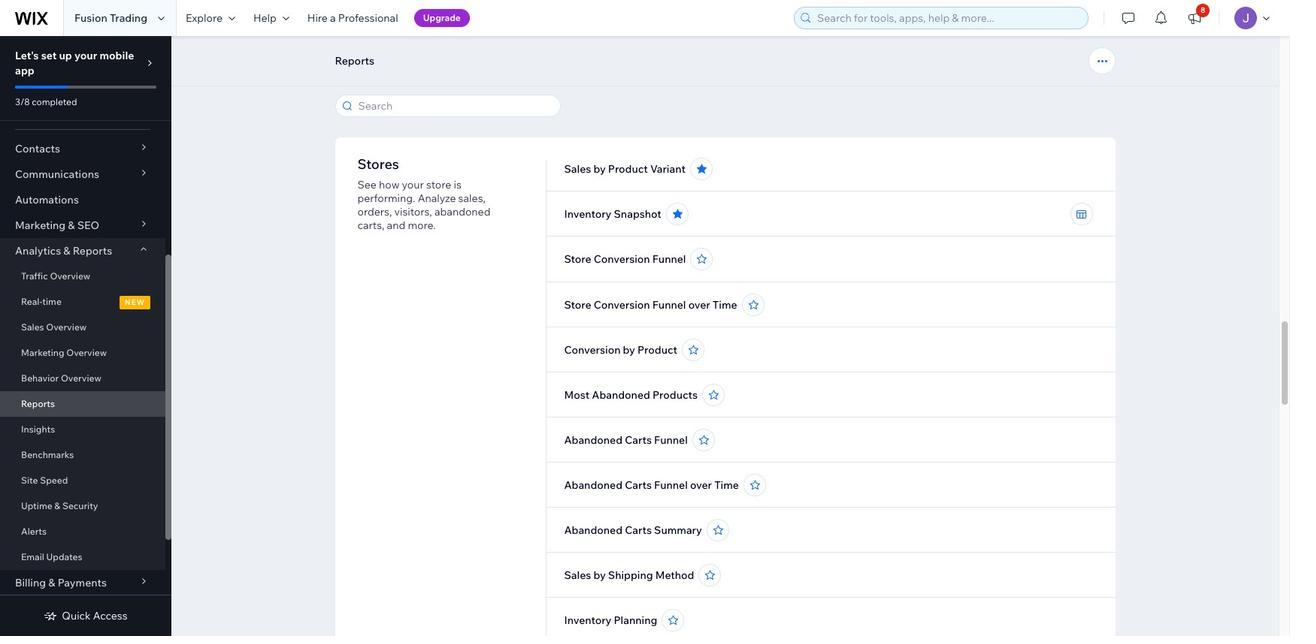 Task type: vqa. For each thing, say whether or not it's contained in the screenshot.
add corresponding to Locator
no



Task type: locate. For each thing, give the bounding box(es) containing it.
sales for sales by product variant
[[564, 162, 591, 176]]

completed
[[32, 96, 77, 108]]

8 button
[[1178, 0, 1211, 36]]

1 inventory from the top
[[564, 208, 612, 221]]

product left the variant on the right of the page
[[608, 162, 648, 176]]

0 vertical spatial sales
[[564, 162, 591, 176]]

& for marketing
[[68, 219, 75, 232]]

funnel
[[652, 253, 686, 266], [652, 298, 686, 312], [654, 434, 688, 447], [654, 479, 688, 492]]

reports up insights
[[21, 398, 55, 410]]

marketing inside dropdown button
[[15, 219, 66, 232]]

store
[[564, 253, 591, 266], [564, 298, 591, 312]]

behavior overview
[[21, 373, 101, 384]]

& right billing
[[48, 577, 55, 590]]

2 vertical spatial sales
[[564, 569, 591, 583]]

email updates link
[[0, 545, 165, 571]]

reports for reports link
[[21, 398, 55, 410]]

abandoned for abandoned carts funnel
[[564, 434, 623, 447]]

sales left shipping
[[564, 569, 591, 583]]

site speed link
[[0, 468, 165, 494]]

by up inventory snapshot
[[594, 162, 606, 176]]

0 vertical spatial by
[[594, 162, 606, 176]]

mobile
[[100, 49, 134, 62]]

let's set up your mobile app
[[15, 49, 134, 77]]

over for abandoned carts funnel over time
[[690, 479, 712, 492]]

new vs. returning visitors
[[564, 40, 694, 53]]

reports down seo
[[73, 244, 112, 258]]

funnel down the store conversion funnel
[[652, 298, 686, 312]]

store for store conversion funnel
[[564, 253, 591, 266]]

3 carts from the top
[[625, 524, 652, 538]]

1 vertical spatial inventory
[[564, 614, 612, 628]]

& down marketing & seo
[[63, 244, 70, 258]]

1 vertical spatial time
[[714, 479, 739, 492]]

1 horizontal spatial your
[[402, 178, 424, 192]]

0 vertical spatial over
[[688, 298, 710, 312]]

carts
[[625, 434, 652, 447], [625, 479, 652, 492], [625, 524, 652, 538]]

& for uptime
[[54, 501, 60, 512]]

conversion for store conversion funnel
[[594, 253, 650, 266]]

1 carts from the top
[[625, 434, 652, 447]]

marketing & seo button
[[0, 213, 165, 238]]

marketing up analytics
[[15, 219, 66, 232]]

updates
[[46, 552, 82, 563]]

abandoned for abandoned carts summary
[[564, 524, 623, 538]]

overview
[[50, 271, 90, 282], [46, 322, 87, 333], [66, 347, 107, 359], [61, 373, 101, 384]]

your for stores
[[402, 178, 424, 192]]

1 store from the top
[[564, 253, 591, 266]]

sales
[[564, 162, 591, 176], [21, 322, 44, 333], [564, 569, 591, 583]]

1 vertical spatial sales
[[21, 322, 44, 333]]

0 vertical spatial marketing
[[15, 219, 66, 232]]

overview down 'sales overview' link
[[66, 347, 107, 359]]

site
[[21, 475, 38, 486]]

product for conversion
[[638, 344, 677, 357]]

0 vertical spatial reports
[[335, 54, 374, 68]]

& for billing
[[48, 577, 55, 590]]

by up most abandoned products
[[623, 344, 635, 357]]

1 vertical spatial carts
[[625, 479, 652, 492]]

your inside stores see how your store is performing. analyze sales, orders, visitors, abandoned carts, and more.
[[402, 178, 424, 192]]

help button
[[244, 0, 298, 36]]

over
[[688, 298, 710, 312], [690, 479, 712, 492]]

and
[[387, 219, 405, 232]]

your inside 'let's set up your mobile app'
[[74, 49, 97, 62]]

1 vertical spatial reports
[[73, 244, 112, 258]]

abandoned down most
[[564, 434, 623, 447]]

abandoned down abandoned carts funnel
[[564, 479, 623, 492]]

sales by product variant
[[564, 162, 686, 176]]

by for sales by product variant
[[594, 162, 606, 176]]

0 horizontal spatial reports
[[21, 398, 55, 410]]

sales inside sidebar element
[[21, 322, 44, 333]]

analytics & reports button
[[0, 238, 165, 264]]

uptime
[[21, 501, 52, 512]]

1 vertical spatial product
[[638, 344, 677, 357]]

your right how
[[402, 178, 424, 192]]

let's
[[15, 49, 39, 62]]

& right "uptime"
[[54, 501, 60, 512]]

billing & payments
[[15, 577, 107, 590]]

2 carts from the top
[[625, 479, 652, 492]]

sales overview
[[21, 322, 87, 333]]

2 store from the top
[[564, 298, 591, 312]]

0 horizontal spatial your
[[74, 49, 97, 62]]

app
[[15, 64, 34, 77]]

0 vertical spatial conversion
[[594, 253, 650, 266]]

carts down most abandoned products
[[625, 434, 652, 447]]

contacts button
[[0, 136, 165, 162]]

upgrade button
[[414, 9, 470, 27]]

your right up
[[74, 49, 97, 62]]

sales down real-
[[21, 322, 44, 333]]

by left shipping
[[594, 569, 606, 583]]

sales by shipping method
[[564, 569, 694, 583]]

2 vertical spatial by
[[594, 569, 606, 583]]

2 vertical spatial reports
[[21, 398, 55, 410]]

3/8
[[15, 96, 30, 108]]

conversion down inventory snapshot
[[594, 253, 650, 266]]

inventory left the snapshot on the top of the page
[[564, 208, 612, 221]]

is
[[454, 178, 461, 192]]

abandoned
[[592, 389, 650, 402], [564, 434, 623, 447], [564, 479, 623, 492], [564, 524, 623, 538]]

1 vertical spatial conversion
[[594, 298, 650, 312]]

reports down hire a professional link
[[335, 54, 374, 68]]

access
[[93, 610, 128, 623]]

traffic overview
[[21, 271, 90, 282]]

quick access
[[62, 610, 128, 623]]

0 vertical spatial store
[[564, 253, 591, 266]]

most
[[564, 389, 590, 402]]

sales up inventory snapshot
[[564, 162, 591, 176]]

1 horizontal spatial reports
[[73, 244, 112, 258]]

product down store conversion funnel over time
[[638, 344, 677, 357]]

your
[[74, 49, 97, 62], [402, 178, 424, 192]]

overview up the marketing overview
[[46, 322, 87, 333]]

1 vertical spatial marketing
[[21, 347, 64, 359]]

time for store conversion funnel over time
[[713, 298, 737, 312]]

store down inventory snapshot
[[564, 253, 591, 266]]

carts left "summary" at the bottom right
[[625, 524, 652, 538]]

hire
[[307, 11, 328, 25]]

funnel down products
[[654, 434, 688, 447]]

insights
[[21, 424, 55, 435]]

carts for abandoned carts summary
[[625, 524, 652, 538]]

sales for sales overview
[[21, 322, 44, 333]]

fusion trading
[[74, 11, 147, 25]]

automations link
[[0, 187, 165, 213]]

inventory left 'planning'
[[564, 614, 612, 628]]

0 vertical spatial product
[[608, 162, 648, 176]]

2 inventory from the top
[[564, 614, 612, 628]]

how
[[379, 178, 400, 192]]

abandoned carts funnel over time
[[564, 479, 739, 492]]

overview for marketing overview
[[66, 347, 107, 359]]

analyze
[[418, 192, 456, 205]]

communications
[[15, 168, 99, 181]]

time
[[713, 298, 737, 312], [714, 479, 739, 492]]

1 vertical spatial your
[[402, 178, 424, 192]]

upgrade
[[423, 12, 461, 23]]

0 vertical spatial inventory
[[564, 208, 612, 221]]

marketing up behavior
[[21, 347, 64, 359]]

conversion for store conversion funnel over time
[[594, 298, 650, 312]]

conversion up most
[[564, 344, 621, 357]]

2 vertical spatial conversion
[[564, 344, 621, 357]]

& inside popup button
[[48, 577, 55, 590]]

show
[[564, 86, 592, 99]]

0 vertical spatial your
[[74, 49, 97, 62]]

overview down the analytics & reports
[[50, 271, 90, 282]]

overview down marketing overview link
[[61, 373, 101, 384]]

2 horizontal spatial reports
[[335, 54, 374, 68]]

reports inside button
[[335, 54, 374, 68]]

& left seo
[[68, 219, 75, 232]]

conversion up conversion by product
[[594, 298, 650, 312]]

reports
[[335, 54, 374, 68], [73, 244, 112, 258], [21, 398, 55, 410]]

reports inside dropdown button
[[73, 244, 112, 258]]

over for store conversion funnel over time
[[688, 298, 710, 312]]

2 vertical spatial carts
[[625, 524, 652, 538]]

shipping
[[608, 569, 653, 583]]

funnel for store conversion funnel
[[652, 253, 686, 266]]

your for let's
[[74, 49, 97, 62]]

up
[[59, 49, 72, 62]]

inventory for inventory snapshot
[[564, 208, 612, 221]]

funnel for abandoned carts funnel
[[654, 434, 688, 447]]

funnel up store conversion funnel over time
[[652, 253, 686, 266]]

carts up abandoned carts summary
[[625, 479, 652, 492]]

1 vertical spatial over
[[690, 479, 712, 492]]

overview for sales overview
[[46, 322, 87, 333]]

store conversion funnel over time
[[564, 298, 737, 312]]

0 vertical spatial carts
[[625, 434, 652, 447]]

1 vertical spatial by
[[623, 344, 635, 357]]

1 vertical spatial store
[[564, 298, 591, 312]]

0 vertical spatial time
[[713, 298, 737, 312]]

funnel up "summary" at the bottom right
[[654, 479, 688, 492]]

by
[[594, 162, 606, 176], [623, 344, 635, 357], [594, 569, 606, 583]]

overview for traffic overview
[[50, 271, 90, 282]]

abandoned
[[435, 205, 491, 219]]

seo
[[77, 219, 99, 232]]

by for conversion by product
[[623, 344, 635, 357]]

abandoned up sales by shipping method
[[564, 524, 623, 538]]

store up conversion by product
[[564, 298, 591, 312]]

products
[[653, 389, 698, 402]]

new
[[125, 298, 145, 308]]

carts,
[[358, 219, 385, 232]]

more.
[[408, 219, 436, 232]]

abandoned right most
[[592, 389, 650, 402]]

stores
[[358, 156, 399, 173]]

store for store conversion funnel over time
[[564, 298, 591, 312]]



Task type: describe. For each thing, give the bounding box(es) containing it.
show less
[[564, 86, 614, 99]]

real-time
[[21, 296, 62, 308]]

Search for tools, apps, help & more... field
[[813, 8, 1083, 29]]

benchmarks
[[21, 450, 74, 461]]

marketing overview
[[21, 347, 107, 359]]

alerts
[[21, 526, 47, 538]]

by for sales by shipping method
[[594, 569, 606, 583]]

communications button
[[0, 162, 165, 187]]

see
[[358, 178, 377, 192]]

insights link
[[0, 417, 165, 443]]

contacts
[[15, 142, 60, 156]]

set
[[41, 49, 57, 62]]

abandoned carts summary
[[564, 524, 702, 538]]

Search field
[[354, 95, 555, 117]]

uptime & security
[[21, 501, 98, 512]]

planning
[[614, 614, 657, 628]]

security
[[62, 501, 98, 512]]

help
[[253, 11, 277, 25]]

site speed
[[21, 475, 68, 486]]

quick access button
[[44, 610, 128, 623]]

summary
[[654, 524, 702, 538]]

abandoned carts funnel
[[564, 434, 688, 447]]

method
[[655, 569, 694, 583]]

analytics & reports
[[15, 244, 112, 258]]

marketing for marketing overview
[[21, 347, 64, 359]]

marketing & seo
[[15, 219, 99, 232]]

alerts link
[[0, 520, 165, 545]]

performing.
[[358, 192, 415, 205]]

3/8 completed
[[15, 96, 77, 108]]

marketing overview link
[[0, 341, 165, 366]]

most abandoned products
[[564, 389, 698, 402]]

professional
[[338, 11, 398, 25]]

inventory snapshot
[[564, 208, 661, 221]]

carts for abandoned carts funnel over time
[[625, 479, 652, 492]]

hire a professional
[[307, 11, 398, 25]]

a
[[330, 11, 336, 25]]

email updates
[[21, 552, 82, 563]]

speed
[[40, 475, 68, 486]]

inventory planning
[[564, 614, 657, 628]]

store
[[426, 178, 451, 192]]

carts for abandoned carts funnel
[[625, 434, 652, 447]]

marketing for marketing & seo
[[15, 219, 66, 232]]

explore
[[186, 11, 223, 25]]

show less button
[[564, 86, 632, 99]]

uptime & security link
[[0, 494, 165, 520]]

store conversion funnel
[[564, 253, 686, 266]]

benchmarks link
[[0, 443, 165, 468]]

reports button
[[327, 50, 382, 72]]

sales for sales by shipping method
[[564, 569, 591, 583]]

behavior
[[21, 373, 59, 384]]

orders,
[[358, 205, 392, 219]]

trading
[[110, 11, 147, 25]]

visitors
[[656, 40, 694, 53]]

stores see how your store is performing. analyze sales, orders, visitors, abandoned carts, and more.
[[358, 156, 491, 232]]

reports for reports button at left top
[[335, 54, 374, 68]]

sales,
[[458, 192, 486, 205]]

real-
[[21, 296, 42, 308]]

new
[[564, 40, 587, 53]]

quick
[[62, 610, 91, 623]]

reports link
[[0, 392, 165, 417]]

time for abandoned carts funnel over time
[[714, 479, 739, 492]]

overview for behavior overview
[[61, 373, 101, 384]]

& for analytics
[[63, 244, 70, 258]]

less
[[595, 86, 614, 99]]

funnel for abandoned carts funnel over time
[[654, 479, 688, 492]]

email
[[21, 552, 44, 563]]

snapshot
[[614, 208, 661, 221]]

conversion by product
[[564, 344, 677, 357]]

inventory for inventory planning
[[564, 614, 612, 628]]

billing
[[15, 577, 46, 590]]

abandoned for abandoned carts funnel over time
[[564, 479, 623, 492]]

product for sales
[[608, 162, 648, 176]]

variant
[[650, 162, 686, 176]]

sidebar element
[[0, 36, 171, 637]]

analytics
[[15, 244, 61, 258]]

fusion
[[74, 11, 107, 25]]

vs.
[[589, 40, 603, 53]]

returning
[[605, 40, 654, 53]]

8
[[1201, 5, 1205, 15]]

funnel for store conversion funnel over time
[[652, 298, 686, 312]]

automations
[[15, 193, 79, 207]]

traffic overview link
[[0, 264, 165, 289]]

visitors,
[[394, 205, 432, 219]]



